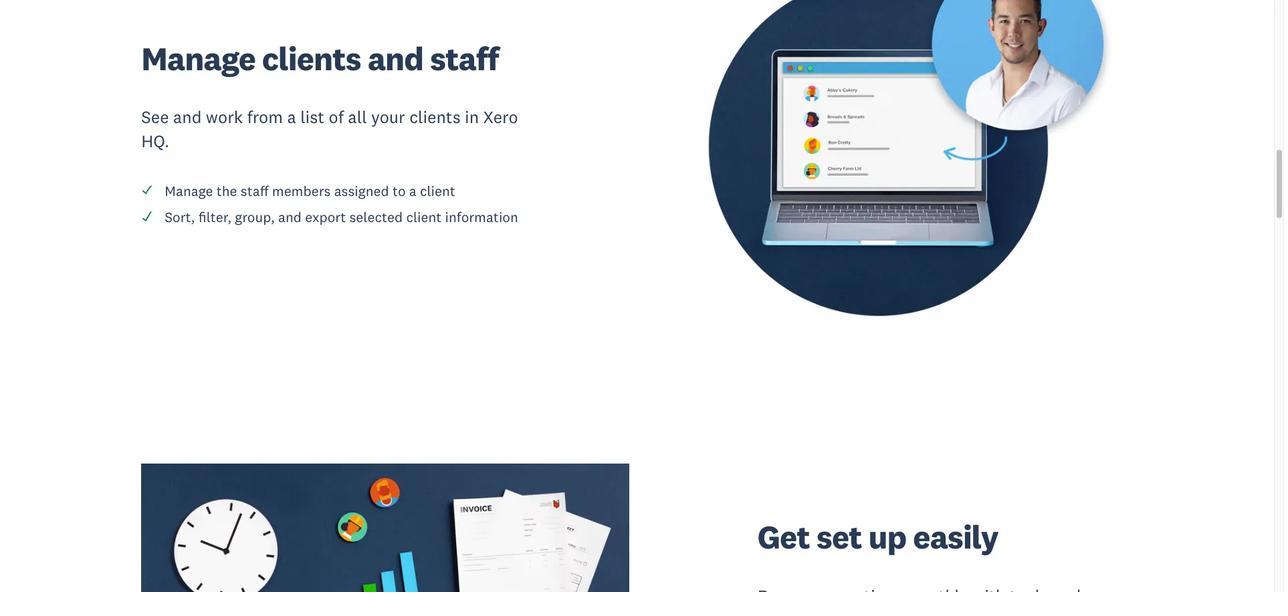 Task type: locate. For each thing, give the bounding box(es) containing it.
your
[[371, 107, 405, 128]]

and up the your
[[368, 38, 424, 79]]

included image left sort,
[[141, 210, 153, 222]]

0 horizontal spatial a
[[287, 107, 296, 128]]

of
[[329, 107, 344, 128]]

2 horizontal spatial and
[[368, 38, 424, 79]]

work
[[206, 107, 243, 128]]

2 included image from the top
[[141, 210, 153, 222]]

manage
[[141, 38, 255, 79], [165, 182, 213, 200]]

client right selected
[[406, 208, 442, 226]]

1 vertical spatial staff
[[241, 182, 269, 200]]

1 vertical spatial included image
[[141, 210, 153, 222]]

included image
[[141, 184, 153, 196], [141, 210, 153, 222]]

1 vertical spatial clients
[[410, 107, 461, 128]]

manage up sort,
[[165, 182, 213, 200]]

and down 'members'
[[278, 208, 302, 226]]

0 vertical spatial included image
[[141, 184, 153, 196]]

staff up group,
[[241, 182, 269, 200]]

from
[[247, 107, 283, 128]]

client
[[420, 182, 456, 200], [406, 208, 442, 226]]

and
[[368, 38, 424, 79], [173, 107, 202, 128], [278, 208, 302, 226]]

1 horizontal spatial a
[[409, 182, 417, 200]]

1 included image from the top
[[141, 184, 153, 196]]

in
[[465, 107, 479, 128]]

0 horizontal spatial clients
[[262, 38, 361, 79]]

clients
[[262, 38, 361, 79], [410, 107, 461, 128]]

1 horizontal spatial staff
[[430, 38, 499, 79]]

clients left in
[[410, 107, 461, 128]]

0 vertical spatial manage
[[141, 38, 255, 79]]

0 vertical spatial a
[[287, 107, 296, 128]]

0 vertical spatial and
[[368, 38, 424, 79]]

a
[[287, 107, 296, 128], [409, 182, 417, 200]]

1 vertical spatial and
[[173, 107, 202, 128]]

to
[[393, 182, 406, 200]]

staff up in
[[430, 38, 499, 79]]

0 horizontal spatial staff
[[241, 182, 269, 200]]

manage for manage clients and staff
[[141, 38, 255, 79]]

included image down hq.
[[141, 184, 153, 196]]

manage up work
[[141, 38, 255, 79]]

information
[[445, 208, 518, 226]]

and right the see
[[173, 107, 202, 128]]

members
[[272, 182, 331, 200]]

export
[[305, 208, 346, 226]]

clients up list
[[262, 38, 361, 79]]

a right to
[[409, 182, 417, 200]]

and inside the see and work from a list of all your clients in xero hq.
[[173, 107, 202, 128]]

1 vertical spatial manage
[[165, 182, 213, 200]]

0 horizontal spatial and
[[173, 107, 202, 128]]

staff
[[430, 38, 499, 79], [241, 182, 269, 200]]

a left list
[[287, 107, 296, 128]]

1 horizontal spatial and
[[278, 208, 302, 226]]

easily
[[913, 517, 999, 558]]

0 vertical spatial clients
[[262, 38, 361, 79]]

0 vertical spatial staff
[[430, 38, 499, 79]]

client right to
[[420, 182, 456, 200]]

clients inside the see and work from a list of all your clients in xero hq.
[[410, 107, 461, 128]]

1 horizontal spatial clients
[[410, 107, 461, 128]]

a inside the see and work from a list of all your clients in xero hq.
[[287, 107, 296, 128]]

sort, filter, group, and export selected client information
[[165, 208, 518, 226]]

all
[[348, 107, 367, 128]]



Task type: describe. For each thing, give the bounding box(es) containing it.
included image for sort, filter, group, and export selected client information
[[141, 210, 153, 222]]

selected
[[350, 208, 403, 226]]

2 vertical spatial and
[[278, 208, 302, 226]]

assigned
[[334, 182, 389, 200]]

get set up easily
[[758, 517, 999, 558]]

list
[[300, 107, 325, 128]]

manage the staff members assigned to a client
[[165, 182, 456, 200]]

set
[[817, 517, 862, 558]]

hq.
[[141, 131, 169, 152]]

a list of all an accounting practice's clients displays on a laptop. image
[[655, 0, 1143, 333]]

xero
[[483, 107, 518, 128]]

see and work from a list of all your clients in xero hq.
[[141, 107, 518, 152]]

included image for manage the staff members assigned to a client
[[141, 184, 153, 196]]

group,
[[235, 208, 275, 226]]

up
[[869, 517, 907, 558]]

manage clients and staff
[[141, 38, 499, 79]]

1 vertical spatial client
[[406, 208, 442, 226]]

sort,
[[165, 208, 195, 226]]

see
[[141, 107, 169, 128]]

0 vertical spatial client
[[420, 182, 456, 200]]

filter,
[[199, 208, 232, 226]]

get
[[758, 517, 810, 558]]

manage for manage the staff members assigned to a client
[[165, 182, 213, 200]]

the
[[217, 182, 237, 200]]

1 vertical spatial a
[[409, 182, 417, 200]]



Task type: vqa. For each thing, say whether or not it's contained in the screenshot.
First
no



